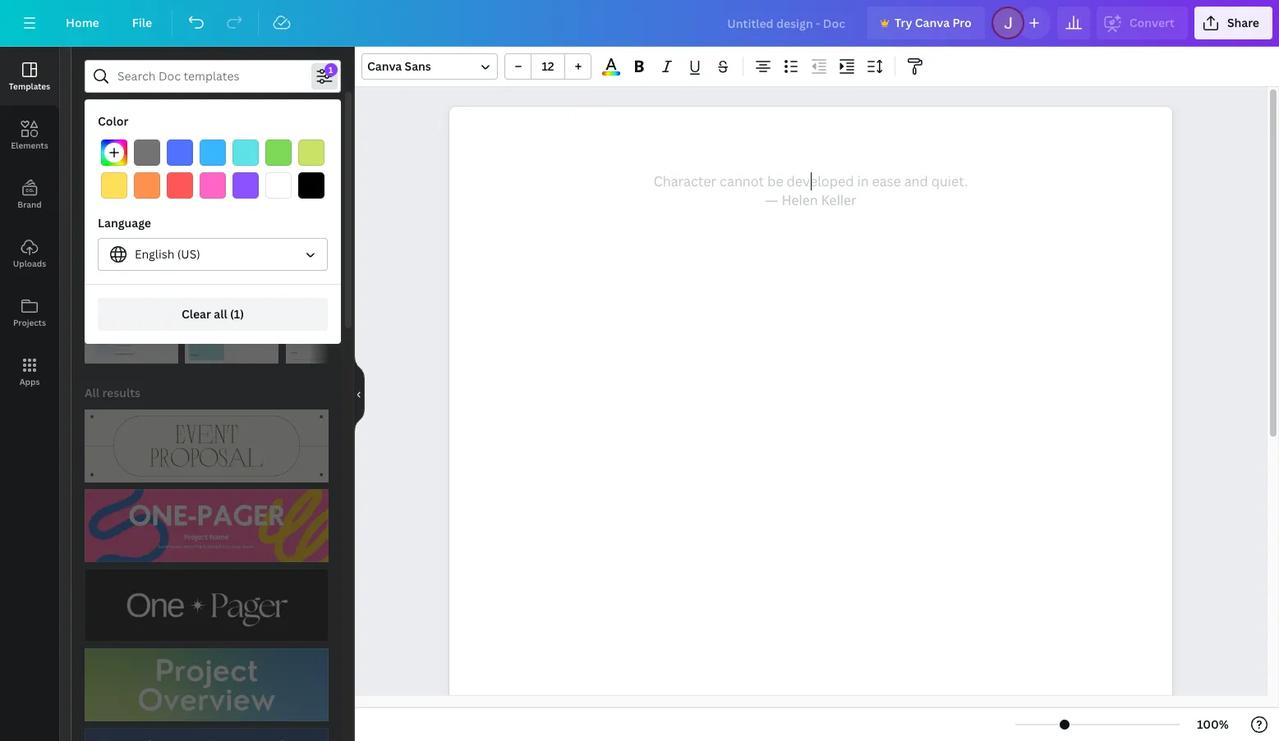 Task type: describe. For each thing, give the bounding box(es) containing it.
templates button
[[0, 47, 59, 106]]

doc templates
[[85, 218, 166, 233]]

in...
[[218, 160, 238, 176]]

project overview/one-pager professional docs banner in black white sleek monochrome style image
[[85, 570, 329, 643]]

planner
[[95, 111, 138, 127]]

uploads
[[13, 258, 46, 269]]

pager
[[253, 111, 285, 127]]

add a new color image
[[101, 140, 127, 166]]

language
[[98, 215, 151, 231]]

dig
[[199, 160, 216, 176]]

elements button
[[0, 106, 59, 165]]

try canva pro
[[895, 15, 972, 30]]

color option group
[[98, 136, 328, 202]]

Language button
[[98, 238, 328, 271]]

orange image
[[134, 173, 160, 199]]

Light blue button
[[200, 140, 226, 166]]

project overview/one-pager professional docs banner in pink dark blue yellow playful abstract style image
[[85, 490, 329, 563]]

pro
[[953, 15, 972, 30]]

templates
[[9, 81, 50, 92]]

100% button
[[1186, 712, 1240, 739]]

one pager button
[[217, 103, 295, 136]]

brand button
[[0, 165, 59, 224]]

– – number field
[[537, 58, 560, 74]]

file
[[132, 15, 152, 30]]

Grass green button
[[265, 140, 292, 166]]

green button
[[155, 103, 210, 136]]

Lime button
[[298, 140, 325, 166]]

projects button
[[0, 283, 59, 343]]

Turquoise blue button
[[233, 140, 259, 166]]

Purple button
[[233, 173, 259, 199]]

planner button
[[85, 103, 149, 136]]

Yellow button
[[101, 173, 127, 199]]

add a new color image
[[101, 140, 127, 166]]

100%
[[1197, 717, 1229, 733]]

on
[[224, 176, 236, 190]]

Black button
[[298, 173, 325, 199]]

share button
[[1195, 7, 1273, 39]]

(1)
[[230, 306, 244, 322]]

tips
[[204, 176, 221, 190]]

project overview docs banner in light green blue vibrant professional style image
[[85, 649, 329, 723]]

uploads button
[[0, 224, 59, 283]]

color range image
[[602, 72, 620, 76]]

grass green image
[[265, 140, 292, 166]]

try canva pro button
[[867, 7, 985, 39]]

one pager
[[228, 111, 285, 127]]

our
[[154, 176, 170, 190]]

elements
[[11, 140, 48, 151]]

cover letter button
[[302, 103, 390, 136]]

creative brief doc in black and white grey editorial style image
[[286, 242, 380, 364]]

color
[[98, 113, 129, 129]]

Orange button
[[134, 173, 160, 199]]



Task type: locate. For each thing, give the bounding box(es) containing it.
canva sans button
[[362, 53, 498, 80]]

0 horizontal spatial canva
[[367, 58, 402, 74]]

orange image
[[134, 173, 160, 199]]

canva left sans
[[367, 58, 402, 74]]

all
[[85, 385, 99, 401]]

green
[[166, 111, 200, 127]]

all results
[[85, 385, 140, 401]]

research brief doc in orange teal pink soft pastels style image
[[185, 242, 279, 364]]

yellow image
[[101, 173, 127, 199], [101, 173, 127, 199]]

Design title text field
[[714, 7, 860, 39]]

None text field
[[449, 107, 1172, 742]]

1 vertical spatial canva
[[367, 58, 402, 74]]

english (us)
[[135, 246, 200, 262]]

Search Doc templates search field
[[117, 61, 308, 92]]

english
[[135, 246, 174, 262]]

canva inside button
[[915, 15, 950, 30]]

canva right try
[[915, 15, 950, 30]]

letter
[[348, 111, 379, 127]]

results
[[102, 385, 140, 401]]

get
[[135, 176, 152, 190]]

main menu bar
[[0, 0, 1279, 47]]

all
[[214, 306, 227, 322]]

group
[[504, 53, 592, 80]]

coral red image
[[167, 173, 193, 199], [167, 173, 193, 199]]

cover
[[313, 111, 345, 127]]

royal blue image
[[167, 140, 193, 166], [167, 140, 193, 166]]

white image
[[265, 173, 292, 199], [265, 173, 292, 199]]

purple image
[[233, 173, 259, 199]]

inside
[[173, 176, 201, 190]]

home
[[66, 15, 99, 30]]

black image
[[298, 173, 325, 199]]

pink image
[[200, 173, 226, 199], [200, 173, 226, 199]]

projects
[[13, 317, 46, 329]]

clear
[[181, 306, 211, 322]]

black image
[[298, 173, 325, 199]]

one
[[228, 111, 250, 127]]

#737373 button
[[134, 140, 160, 166]]

1 horizontal spatial canva
[[915, 15, 950, 30]]

#737373 image
[[134, 140, 160, 166], [134, 140, 160, 166]]

file button
[[119, 7, 165, 39]]

share
[[1227, 15, 1260, 30]]

brand
[[17, 199, 42, 210]]

purple image
[[233, 173, 259, 199]]

turquoise blue image
[[233, 140, 259, 166], [233, 140, 259, 166]]

grass green image
[[265, 140, 292, 166]]

canva
[[915, 15, 950, 30], [367, 58, 402, 74]]

doc templates button
[[83, 210, 168, 242]]

clear all (1)
[[181, 306, 244, 322]]

docs.
[[239, 176, 264, 190]]

cover letter
[[313, 111, 379, 127]]

apps
[[19, 376, 40, 388]]

one pager doc in black and white blue light blue classic professional style image
[[85, 242, 179, 364]]

light blue image
[[200, 140, 226, 166], [200, 140, 226, 166]]

apps button
[[0, 343, 59, 402]]

event/business proposal professional docs banner in beige dark brown warm classic style image
[[85, 410, 329, 483]]

doc
[[85, 218, 107, 233]]

lime image
[[298, 140, 325, 166], [298, 140, 325, 166]]

Royal blue button
[[167, 140, 193, 166]]

before you dig in... get our inside tips on docs.
[[135, 160, 264, 190]]

canva inside popup button
[[367, 58, 402, 74]]

convert button
[[1097, 7, 1188, 39]]

before
[[135, 160, 172, 176]]

templates
[[110, 218, 166, 233]]

sans
[[405, 58, 431, 74]]

(us)
[[177, 246, 200, 262]]

you
[[175, 160, 196, 176]]

canva sans
[[367, 58, 431, 74]]

try
[[895, 15, 912, 30]]

clear all (1) button
[[98, 298, 328, 331]]

Coral red button
[[167, 173, 193, 199]]

White button
[[265, 173, 292, 199]]

side panel tab list
[[0, 47, 59, 402]]

convert
[[1130, 15, 1175, 30]]

project overview/one-pager professional docs banner in blue white traditional corporate style image
[[85, 729, 329, 742]]

0 vertical spatial canva
[[915, 15, 950, 30]]

Pink button
[[200, 173, 226, 199]]

hide image
[[354, 355, 365, 434]]

home link
[[53, 7, 112, 39]]



Task type: vqa. For each thing, say whether or not it's contained in the screenshot.
Canva Sans
yes



